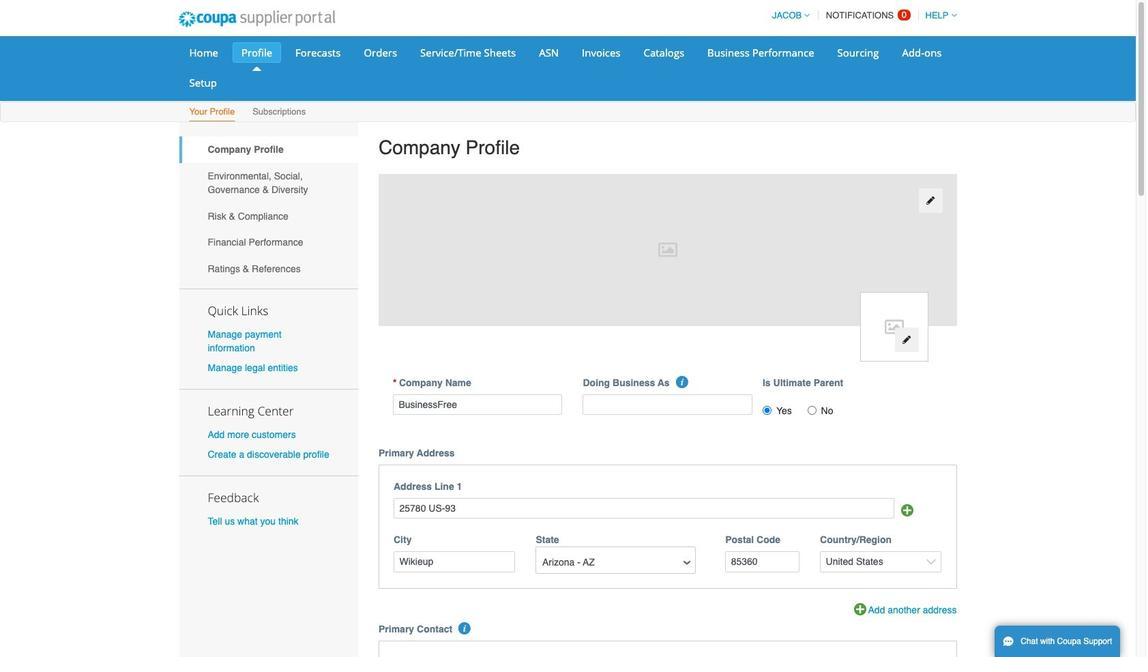 Task type: vqa. For each thing, say whether or not it's contained in the screenshot.
Select an Option text field
yes



Task type: describe. For each thing, give the bounding box(es) containing it.
0 horizontal spatial additional information image
[[459, 623, 471, 635]]

add image
[[902, 505, 914, 517]]

Select an Option text field
[[537, 552, 695, 573]]

logo image
[[860, 292, 929, 362]]

background image
[[379, 174, 957, 326]]

coupa supplier portal image
[[169, 2, 345, 36]]



Task type: locate. For each thing, give the bounding box(es) containing it.
0 vertical spatial additional information image
[[676, 376, 689, 388]]

None text field
[[583, 394, 753, 415], [394, 498, 895, 519], [394, 552, 516, 572], [726, 552, 800, 572], [583, 394, 753, 415], [394, 498, 895, 519], [394, 552, 516, 572], [726, 552, 800, 572]]

change image image
[[926, 196, 936, 206], [902, 335, 912, 345]]

change image image for background image on the top
[[926, 196, 936, 206]]

navigation
[[766, 2, 957, 29]]

1 horizontal spatial change image image
[[926, 196, 936, 206]]

change image image for 'logo'
[[902, 335, 912, 345]]

1 vertical spatial additional information image
[[459, 623, 471, 635]]

0 horizontal spatial change image image
[[902, 335, 912, 345]]

1 horizontal spatial additional information image
[[676, 376, 689, 388]]

additional information image
[[676, 376, 689, 388], [459, 623, 471, 635]]

None radio
[[763, 406, 772, 415]]

1 vertical spatial change image image
[[902, 335, 912, 345]]

0 vertical spatial change image image
[[926, 196, 936, 206]]

None radio
[[808, 406, 817, 415]]

None text field
[[393, 394, 563, 415]]



